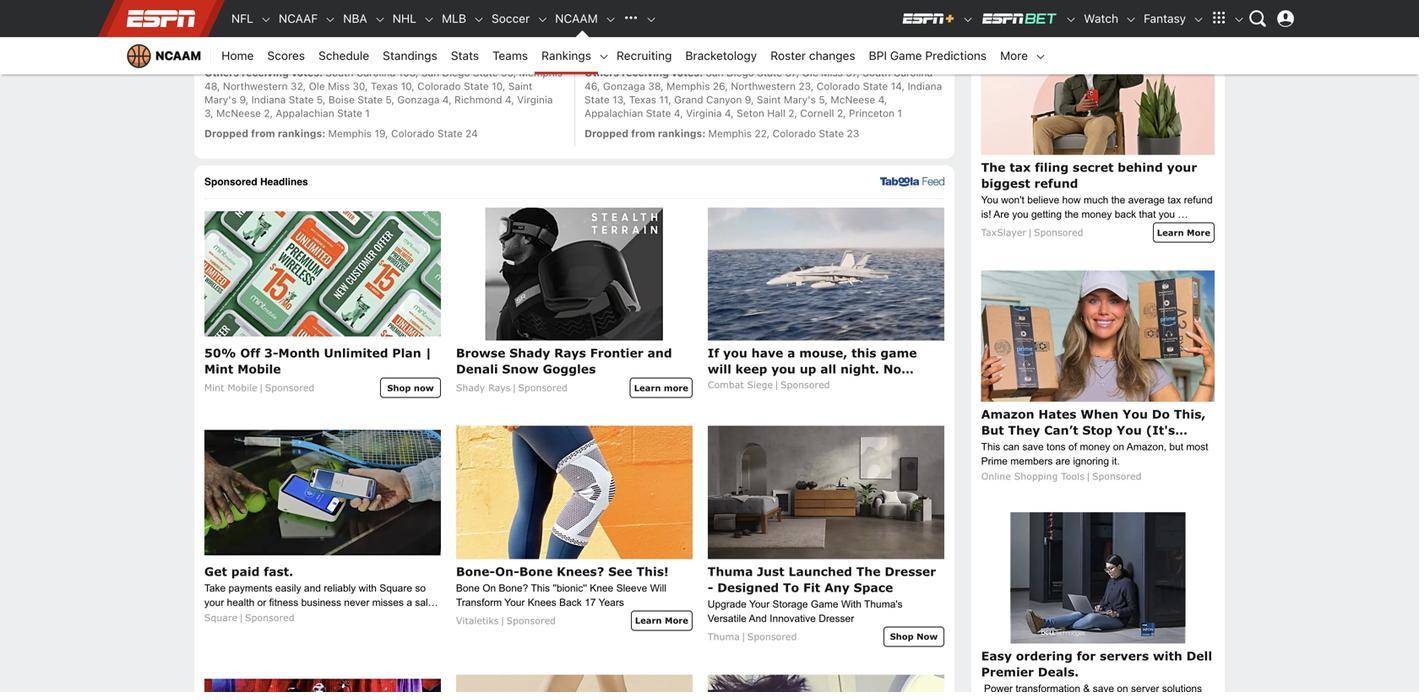 Task type: vqa. For each thing, say whether or not it's contained in the screenshot.
amazes
no



Task type: locate. For each thing, give the bounding box(es) containing it.
1 horizontal spatial with
[[1153, 649, 1183, 664]]

2 carolina from the left
[[894, 67, 933, 79]]

memphis down rankings
[[519, 67, 563, 79]]

game right the bpi
[[890, 49, 922, 63]]

0 vertical spatial refund
[[1035, 176, 1078, 191]]

2, right hall
[[788, 107, 797, 119]]

0 vertical spatial tax
[[1010, 160, 1031, 175]]

0 horizontal spatial texas
[[371, 80, 398, 92]]

and
[[749, 613, 767, 625]]

person,
[[287, 611, 321, 623]]

amazon hates when you do this, but they can't stop you (it's genius)
[[981, 407, 1206, 454]]

roster
[[771, 49, 806, 63]]

0 horizontal spatial learn more
[[635, 616, 688, 626]]

rankings: down 32,
[[278, 128, 326, 140]]

24 for san diego state 67, ole miss 57, south carolina 46, gonzaga 38, memphis 26, northwestern 23, colorado state 14, indiana state 13, texas 11, grand canyon 9, saint mary's 5, mcneese 4, appalachian state 4, virginia 4, seton hall 2, cornell 2, princeton 1
[[588, 15, 601, 26]]

2 9, from the left
[[745, 94, 754, 106]]

dresser down the with
[[819, 613, 854, 625]]

1 dropped from the left
[[204, 128, 248, 140]]

24 up 25
[[208, 15, 221, 26]]

2,
[[264, 107, 273, 119], [788, 107, 797, 119], [837, 107, 846, 119]]

0 vertical spatial ncaam
[[555, 11, 598, 25]]

cornell
[[800, 107, 834, 119]]

soccer
[[492, 11, 530, 25]]

indiana inside south carolina 108, san diego state 95, memphis 48, northwestern 32, ole miss 30, texas 10, colorado state 10, saint mary's 9, indiana state 5, boise state 5, gonzaga 4, richmond 4, virginia 3, mcneese 2, appalachian state 1
[[251, 94, 286, 106]]

can down health
[[238, 611, 254, 623]]

with up never
[[359, 583, 377, 594]]

| down ignoring at bottom
[[1086, 471, 1091, 482]]

here's
[[1026, 223, 1055, 234]]

24 for south carolina 108, san diego state 95, memphis 48, northwestern 32, ole miss 30, texas 10, colorado state 10, saint mary's 9, indiana state 5, boise state 5, gonzaga 4, richmond 4, virginia 3, mcneese 2, appalachian state 1
[[208, 15, 221, 26]]

0 vertical spatial dresser
[[885, 565, 936, 579]]

diego inside san diego state 67, ole miss 57, south carolina 46, gonzaga 38, memphis 26, northwestern 23, colorado state 14, indiana state 13, texas 11, grand canyon 9, saint mary's 5, mcneese 4, appalachian state 4, virginia 4, seton hall 2, cornell 2, princeton 1
[[727, 67, 754, 79]]

you right that
[[1159, 209, 1175, 220]]

receiving for 32,
[[242, 67, 289, 79]]

dresser up space
[[885, 565, 936, 579]]

espn+ image
[[902, 12, 956, 25]]

learn more button for the tax filing secret behind your biggest refund
[[1153, 223, 1215, 243]]

1 horizontal spatial mcneese
[[831, 94, 875, 106]]

san up 26,
[[706, 67, 724, 79]]

virginia inside south carolina 108, san diego state 95, memphis 48, northwestern 32, ole miss 30, texas 10, colorado state 10, saint mary's 9, indiana state 5, boise state 5, gonzaga 4, richmond 4, virginia 3, mcneese 2, appalachian state 1
[[517, 94, 553, 106]]

gonzaga inside south carolina 108, san diego state 95, memphis 48, northwestern 32, ole miss 30, texas 10, colorado state 10, saint mary's 9, indiana state 5, boise state 5, gonzaga 4, richmond 4, virginia 3, mcneese 2, appalachian state 1
[[397, 94, 440, 106]]

1 vertical spatial gonzaga
[[397, 94, 440, 106]]

1 horizontal spatial game
[[890, 49, 922, 63]]

you
[[1012, 209, 1029, 220], [1159, 209, 1175, 220], [723, 346, 748, 361], [771, 362, 796, 377]]

shady up snow
[[510, 346, 550, 361]]

from for mcneese
[[251, 128, 275, 140]]

0 vertical spatial shop
[[387, 383, 411, 393]]

0 horizontal spatial the
[[856, 565, 881, 579]]

sponsored inside browse shady rays frontier and denali snow goggles shady rays | sponsored
[[518, 382, 568, 394]]

2 votes: from the left
[[672, 67, 703, 79]]

you up play
[[771, 362, 796, 377]]

9, inside san diego state 67, ole miss 57, south carolina 46, gonzaga 38, memphis 26, northwestern 23, colorado state 14, indiana state 13, texas 11, grand canyon 9, saint mary's 5, mcneese 4, appalachian state 4, virginia 4, seton hall 2, cornell 2, princeton 1
[[745, 94, 754, 106]]

0 horizontal spatial this
[[531, 583, 550, 594]]

0 horizontal spatial receiving
[[242, 67, 289, 79]]

0 horizontal spatial dresser
[[819, 613, 854, 625]]

launched
[[789, 565, 852, 579]]

money up ignoring at bottom
[[1080, 441, 1110, 453]]

learn more down average
[[1157, 228, 1211, 238]]

espn bet image up more link
[[981, 12, 1059, 25]]

diego inside south carolina 108, san diego state 95, memphis 48, northwestern 32, ole miss 30, texas 10, colorado state 10, saint mary's 9, indiana state 5, boise state 5, gonzaga 4, richmond 4, virginia 3, mcneese 2, appalachian state 1
[[442, 67, 470, 79]]

2 receiving from the left
[[622, 67, 669, 79]]

oklahoma link
[[653, 15, 701, 26]]

1 horizontal spatial others
[[585, 67, 619, 79]]

1 diego from the left
[[442, 67, 470, 79]]

votes: for 38,
[[672, 67, 703, 79]]

1 vertical spatial the
[[856, 565, 881, 579]]

2 vertical spatial learn
[[635, 616, 662, 626]]

sponsored down fitness
[[245, 612, 294, 624]]

1 vertical spatial how
[[1058, 223, 1076, 234]]

the up back
[[1111, 194, 1126, 206]]

can't
[[1044, 423, 1079, 438]]

mary's down 23, at the top right
[[784, 94, 816, 106]]

your right 'behind'
[[1167, 160, 1197, 175]]

with
[[841, 599, 862, 610]]

votes: up grand
[[672, 67, 703, 79]]

1 vertical spatial shady
[[456, 382, 485, 394]]

now
[[414, 383, 434, 393]]

1 2, from the left
[[264, 107, 273, 119]]

5, up 19,
[[386, 94, 395, 106]]

miss inside south carolina 108, san diego state 95, memphis 48, northwestern 32, ole miss 30, texas 10, colorado state 10, saint mary's 9, indiana state 5, boise state 5, gonzaga 4, richmond 4, virginia 3, mcneese 2, appalachian state 1
[[328, 80, 350, 92]]

1 northwestern from the left
[[223, 80, 288, 92]]

2, inside south carolina 108, san diego state 95, memphis 48, northwestern 32, ole miss 30, texas 10, colorado state 10, saint mary's 9, indiana state 5, boise state 5, gonzaga 4, richmond 4, virginia 3, mcneese 2, appalachian state 1
[[264, 107, 273, 119]]

ole
[[802, 67, 818, 79], [309, 80, 325, 92]]

3 5, from the left
[[819, 94, 828, 106]]

deals.
[[1038, 665, 1079, 680]]

learn more button down the will
[[631, 611, 693, 631]]

diego
[[442, 67, 470, 79], [727, 67, 754, 79]]

0 vertical spatial learn
[[1157, 228, 1184, 238]]

0 vertical spatial for
[[792, 378, 811, 393]]

virginia down teams 'link'
[[517, 94, 553, 106]]

1 1 from the left
[[365, 107, 370, 119]]

knees?
[[557, 565, 604, 579]]

1 appalachian from the left
[[276, 107, 334, 119]]

a
[[787, 346, 795, 361], [407, 597, 412, 609]]

colorado down 57,
[[817, 80, 860, 92]]

square up misses
[[380, 583, 412, 594]]

learn left more
[[634, 383, 661, 393]]

1 carolina from the left
[[356, 67, 396, 79]]

0 vertical spatial bone
[[519, 565, 553, 579]]

1 horizontal spatial appalachian
[[585, 107, 643, 119]]

1 horizontal spatial ncaam
[[555, 11, 598, 25]]

1 horizontal spatial miss
[[821, 67, 843, 79]]

1 horizontal spatial texas
[[629, 94, 656, 106]]

learn down the will
[[635, 616, 662, 626]]

night.
[[841, 362, 879, 377]]

your down take at left
[[204, 597, 224, 609]]

0 horizontal spatial votes:
[[291, 67, 323, 79]]

see
[[608, 565, 632, 579]]

game down any in the right bottom of the page
[[811, 599, 839, 610]]

tcu image
[[238, 36, 255, 53], [619, 36, 636, 53]]

rays up goggles
[[554, 346, 586, 361]]

mcneese
[[831, 94, 875, 106], [216, 107, 261, 119]]

0 horizontal spatial 5,
[[317, 94, 326, 106]]

1 vertical spatial texas
[[629, 94, 656, 106]]

more right sure.
[[1187, 228, 1211, 238]]

carolina inside south carolina 108, san diego state 95, memphis 48, northwestern 32, ole miss 30, texas 10, colorado state 10, saint mary's 9, indiana state 5, boise state 5, gonzaga 4, richmond 4, virginia 3, mcneese 2, appalachian state 1
[[356, 67, 396, 79]]

san inside san diego state 67, ole miss 57, south carolina 46, gonzaga 38, memphis 26, northwestern 23, colorado state 14, indiana state 13, texas 11, grand canyon 9, saint mary's 5, mcneese 4, appalachian state 4, virginia 4, seton hall 2, cornell 2, princeton 1
[[706, 67, 724, 79]]

profile management image
[[1277, 10, 1294, 27]]

month
[[278, 346, 320, 361]]

9, up seton
[[745, 94, 754, 106]]

bracketology link
[[679, 37, 764, 74]]

sponsored down "and"
[[747, 631, 797, 643]]

0 horizontal spatial a
[[407, 597, 412, 609]]

2 others receiving votes: from the left
[[585, 67, 706, 79]]

bone-on-bone knees? see this! bone on bone? this ''bionic'' knee sleeve will transform your knees back 17 years vitaletiks | sponsored
[[456, 565, 669, 627]]

colorado right 19,
[[391, 128, 435, 140]]

changes
[[809, 49, 855, 63]]

for inside the if you have a mouse, this game will keep you up all night. no install. play for free.
[[792, 378, 811, 393]]

2 dropped from the left
[[585, 128, 629, 140]]

0 vertical spatial mint
[[204, 362, 233, 377]]

1 south from the left
[[326, 67, 354, 79]]

1 vertical spatial can
[[238, 611, 254, 623]]

and up 'business'
[[304, 583, 321, 594]]

0 horizontal spatial south
[[326, 67, 354, 79]]

2 rankings: from the left
[[658, 128, 706, 140]]

0 horizontal spatial northwestern
[[223, 80, 288, 92]]

2 5, from the left
[[386, 94, 395, 106]]

you up is!
[[981, 194, 998, 206]]

2 mary's from the left
[[784, 94, 816, 106]]

1 thuma from the top
[[708, 565, 753, 579]]

sponsored inside the tax filing secret behind your biggest refund you won't believe how much the average tax refund is! are you getting the money back that you deserve? here's how to be sure. taxslayer | sponsored
[[1034, 227, 1083, 238]]

ole inside san diego state 67, ole miss 57, south carolina 46, gonzaga 38, memphis 26, northwestern 23, colorado state 14, indiana state 13, texas 11, grand canyon 9, saint mary's 5, mcneese 4, appalachian state 4, virginia 4, seton hall 2, cornell 2, princeton 1
[[802, 67, 818, 79]]

mary's inside south carolina 108, san diego state 95, memphis 48, northwestern 32, ole miss 30, texas 10, colorado state 10, saint mary's 9, indiana state 5, boise state 5, gonzaga 4, richmond 4, virginia 3, mcneese 2, appalachian state 1
[[204, 94, 237, 106]]

colorado down '108,'
[[417, 80, 461, 92]]

and inside browse shady rays frontier and denali snow goggles shady rays | sponsored
[[648, 346, 672, 361]]

with
[[359, 583, 377, 594], [1153, 649, 1183, 664]]

1 horizontal spatial saint
[[757, 94, 781, 106]]

1 vertical spatial thuma
[[708, 631, 740, 643]]

2 northwestern from the left
[[731, 80, 796, 92]]

dropped for dropped from rankings: memphis 22, colorado state 23
[[585, 128, 629, 140]]

mcneese inside south carolina 108, san diego state 95, memphis 48, northwestern 32, ole miss 30, texas 10, colorado state 10, saint mary's 9, indiana state 5, boise state 5, gonzaga 4, richmond 4, virginia 3, mcneese 2, appalachian state 1
[[216, 107, 261, 119]]

ncaam right soccer icon
[[555, 11, 598, 25]]

learn more button for bone-on-bone knees? see this!
[[631, 611, 693, 631]]

sponsored link for online shopping tools
[[1092, 471, 1142, 482]]

2 tcu image from the left
[[619, 36, 636, 53]]

sponsored link down knees
[[506, 615, 556, 627]]

mary's
[[204, 94, 237, 106], [784, 94, 816, 106]]

learn for bone-on-bone knees? see this!
[[635, 616, 662, 626]]

more image
[[1035, 51, 1047, 63]]

game
[[881, 346, 917, 361]]

2 horizontal spatial 24
[[588, 15, 601, 26]]

0 horizontal spatial ncaam
[[155, 49, 201, 63]]

0 horizontal spatial saint
[[508, 80, 532, 92]]

memphis inside san diego state 67, ole miss 57, south carolina 46, gonzaga 38, memphis 26, northwestern 23, colorado state 14, indiana state 13, texas 11, grand canyon 9, saint mary's 5, mcneese 4, appalachian state 4, virginia 4, seton hall 2, cornell 2, princeton 1
[[667, 80, 710, 92]]

clients
[[204, 611, 235, 623]]

square down health
[[204, 612, 237, 624]]

2 south from the left
[[863, 67, 891, 79]]

1 vertical spatial learn more
[[635, 616, 688, 626]]

gonzaga
[[603, 80, 645, 92], [397, 94, 440, 106]]

2 thuma from the top
[[708, 631, 740, 643]]

10,
[[401, 80, 415, 92], [492, 80, 505, 92]]

scores
[[267, 49, 305, 63]]

learn down average
[[1157, 228, 1184, 238]]

texas right 30,
[[371, 80, 398, 92]]

combat
[[708, 380, 744, 391]]

saint inside south carolina 108, san diego state 95, memphis 48, northwestern 32, ole miss 30, texas 10, colorado state 10, saint mary's 9, indiana state 5, boise state 5, gonzaga 4, richmond 4, virginia 3, mcneese 2, appalachian state 1
[[508, 80, 532, 92]]

others
[[204, 67, 239, 79], [585, 67, 619, 79]]

square inside get paid fast. take payments easily and reliably with square so your health or fitness business never misses a sale. clients can pay in person, online, or by phone.
[[380, 583, 412, 594]]

1 horizontal spatial rankings:
[[658, 128, 706, 140]]

amazon,
[[1127, 441, 1167, 453]]

1 horizontal spatial learn more
[[1157, 228, 1211, 238]]

can inside this can save tons of money on amazon, but most prime members are ignoring it. online shopping tools | sponsored
[[1003, 441, 1020, 453]]

nba image
[[374, 14, 386, 25]]

more sports image
[[645, 14, 657, 25]]

versatile
[[708, 613, 747, 625]]

gonzaga inside san diego state 67, ole miss 57, south carolina 46, gonzaga 38, memphis 26, northwestern 23, colorado state 14, indiana state 13, texas 11, grand canyon 9, saint mary's 5, mcneese 4, appalachian state 4, virginia 4, seton hall 2, cornell 2, princeton 1
[[603, 80, 645, 92]]

this up knees
[[531, 583, 550, 594]]

2 2, from the left
[[788, 107, 797, 119]]

you left do
[[1123, 407, 1148, 422]]

learn more down the will
[[635, 616, 688, 626]]

sponsored link down it.
[[1092, 471, 1142, 482]]

5, left boise at the top left of page
[[317, 94, 326, 106]]

oklahoma image
[[619, 12, 636, 29]]

san
[[421, 67, 439, 79], [706, 67, 724, 79]]

0 vertical spatial can
[[1003, 441, 1020, 453]]

0 horizontal spatial square
[[204, 612, 237, 624]]

1 horizontal spatial others receiving votes:
[[585, 67, 706, 79]]

0 vertical spatial texas
[[371, 80, 398, 92]]

state down 46,
[[585, 94, 610, 106]]

the up space
[[856, 565, 881, 579]]

how
[[1062, 194, 1081, 206], [1058, 223, 1076, 234]]

0 vertical spatial this
[[981, 441, 1001, 453]]

1 horizontal spatial dresser
[[885, 565, 936, 579]]

0 horizontal spatial shop
[[387, 383, 411, 393]]

and inside get paid fast. take payments easily and reliably with square so your health or fitness business never misses a sale. clients can pay in person, online, or by phone.
[[304, 583, 321, 594]]

2 1 from the left
[[898, 107, 902, 119]]

1 horizontal spatial refund
[[1184, 194, 1213, 206]]

espn bet image
[[981, 12, 1059, 25], [1065, 14, 1077, 25]]

1 votes: from the left
[[291, 67, 323, 79]]

votes: for ole
[[291, 67, 323, 79]]

sponsored link for thuma
[[747, 631, 797, 643]]

1 mary's from the left
[[204, 94, 237, 106]]

innovative
[[770, 613, 816, 625]]

1 vertical spatial a
[[407, 597, 412, 609]]

carolina up 30,
[[356, 67, 396, 79]]

0 horizontal spatial san
[[421, 67, 439, 79]]

1 vertical spatial game
[[811, 599, 839, 610]]

carolina up 14,
[[894, 67, 933, 79]]

1 mint from the top
[[204, 362, 233, 377]]

1 horizontal spatial 9,
[[745, 94, 754, 106]]

stats
[[451, 49, 479, 63]]

1 horizontal spatial your
[[1167, 160, 1197, 175]]

the
[[981, 160, 1006, 175], [856, 565, 881, 579]]

south inside south carolina 108, san diego state 95, memphis 48, northwestern 32, ole miss 30, texas 10, colorado state 10, saint mary's 9, indiana state 5, boise state 5, gonzaga 4, richmond 4, virginia 3, mcneese 2, appalachian state 1
[[326, 67, 354, 79]]

plan
[[392, 346, 421, 361]]

diego down stats
[[442, 67, 470, 79]]

1 from from the left
[[251, 128, 275, 140]]

how left much
[[1062, 194, 1081, 206]]

fitness
[[269, 597, 298, 609]]

0 horizontal spatial can
[[238, 611, 254, 623]]

soccer image
[[537, 14, 549, 25]]

1 tcu image from the left
[[238, 36, 255, 53]]

game inside thuma just launched the dresser - designed to fit any space upgrade your storage game with thuma's versatile and innovative dresser thuma | sponsored
[[811, 599, 839, 610]]

votes: up 32,
[[291, 67, 323, 79]]

1 horizontal spatial this
[[981, 441, 1001, 453]]

24 down richmond
[[465, 128, 478, 140]]

| down getting in the right of the page
[[1028, 227, 1032, 238]]

saint inside san diego state 67, ole miss 57, south carolina 46, gonzaga 38, memphis 26, northwestern 23, colorado state 14, indiana state 13, texas 11, grand canyon 9, saint mary's 5, mcneese 4, appalachian state 4, virginia 4, seton hall 2, cornell 2, princeton 1
[[757, 94, 781, 106]]

| inside browse shady rays frontier and denali snow goggles shady rays | sponsored
[[512, 382, 516, 394]]

0 horizontal spatial 9,
[[239, 94, 249, 106]]

learn
[[1157, 228, 1184, 238], [634, 383, 661, 393], [635, 616, 662, 626]]

shop now
[[890, 632, 938, 642]]

saint up hall
[[757, 94, 781, 106]]

2 others from the left
[[585, 67, 619, 79]]

0 vertical spatial square
[[380, 583, 412, 594]]

sponsored inside thuma just launched the dresser - designed to fit any space upgrade your storage game with thuma's versatile and innovative dresser thuma | sponsored
[[747, 631, 797, 643]]

sponsored link for combat siege
[[781, 380, 830, 391]]

1 vertical spatial tax
[[1168, 194, 1181, 206]]

bone?
[[499, 583, 528, 594]]

diego up 26,
[[727, 67, 754, 79]]

sponsored link down snow
[[518, 382, 568, 394]]

state left 95,
[[473, 67, 498, 79]]

refund down filing
[[1035, 176, 1078, 191]]

1 rankings: from the left
[[278, 128, 326, 140]]

all
[[821, 362, 837, 377]]

sponsored link down "and"
[[747, 631, 797, 643]]

northwestern inside south carolina 108, san diego state 95, memphis 48, northwestern 32, ole miss 30, texas 10, colorado state 10, saint mary's 9, indiana state 5, boise state 5, gonzaga 4, richmond 4, virginia 3, mcneese 2, appalachian state 1
[[223, 80, 288, 92]]

sponsored link for shady rays
[[518, 382, 568, 394]]

0 horizontal spatial dropped
[[204, 128, 248, 140]]

indiana down scores "link"
[[251, 94, 286, 106]]

teams
[[493, 49, 528, 63]]

the right getting in the right of the page
[[1065, 209, 1079, 220]]

1 horizontal spatial a
[[787, 346, 795, 361]]

you inside the tax filing secret behind your biggest refund you won't believe how much the average tax refund is! are you getting the money back that you deserve? here's how to be sure. taxslayer | sponsored
[[981, 194, 998, 206]]

10, down '108,'
[[401, 80, 415, 92]]

the up biggest
[[981, 160, 1006, 175]]

dropped from rankings: memphis 22, colorado state 23
[[585, 128, 859, 140]]

1 horizontal spatial tcu image
[[619, 36, 636, 53]]

roster changes link
[[764, 37, 862, 74]]

2 appalachian from the left
[[585, 107, 643, 119]]

nba link
[[336, 0, 374, 37]]

carolina inside san diego state 67, ole miss 57, south carolina 46, gonzaga 38, memphis 26, northwestern 23, colorado state 14, indiana state 13, texas 11, grand canyon 9, saint mary's 5, mcneese 4, appalachian state 4, virginia 4, seton hall 2, cornell 2, princeton 1
[[894, 67, 933, 79]]

learn more button down that
[[1153, 223, 1215, 243]]

0 vertical spatial learn more button
[[1153, 223, 1215, 243]]

4, down canyon
[[725, 107, 734, 119]]

sponsored
[[204, 176, 257, 188], [1034, 227, 1083, 238], [781, 380, 830, 391], [265, 382, 314, 394], [518, 382, 568, 394], [1092, 471, 1142, 482], [245, 612, 294, 624], [506, 615, 556, 627], [747, 631, 797, 643]]

to
[[783, 581, 799, 595]]

mint
[[204, 362, 233, 377], [204, 382, 224, 394]]

texas down 38,
[[629, 94, 656, 106]]

sponsored link for square
[[245, 612, 294, 624]]

1 vertical spatial learn more button
[[631, 611, 693, 631]]

2 from from the left
[[631, 128, 655, 140]]

0 vertical spatial indiana
[[908, 80, 942, 92]]

colorado inside san diego state 67, ole miss 57, south carolina 46, gonzaga 38, memphis 26, northwestern 23, colorado state 14, indiana state 13, texas 11, grand canyon 9, saint mary's 5, mcneese 4, appalachian state 4, virginia 4, seton hall 2, cornell 2, princeton 1
[[817, 80, 860, 92]]

1 horizontal spatial square
[[380, 583, 412, 594]]

0 horizontal spatial ole
[[309, 80, 325, 92]]

0 vertical spatial money
[[1082, 209, 1112, 220]]

sponsored link for taxslayer
[[1034, 227, 1083, 238]]

| inside this can save tons of money on amazon, but most prime members are ignoring it. online shopping tools | sponsored
[[1086, 471, 1091, 482]]

sponsored link for vitaletiks
[[506, 615, 556, 627]]

1 horizontal spatial more espn image
[[1233, 14, 1245, 25]]

tcu image down alabama image
[[238, 36, 255, 53]]

1 horizontal spatial south
[[863, 67, 891, 79]]

bone
[[519, 565, 553, 579], [456, 583, 480, 594]]

tax up biggest
[[1010, 160, 1031, 175]]

keep
[[736, 362, 767, 377]]

state left 23
[[819, 128, 844, 140]]

others for 46,
[[585, 67, 619, 79]]

your
[[505, 597, 525, 609], [749, 599, 770, 610]]

a inside the if you have a mouse, this game will keep you up all night. no install. play for free.
[[787, 346, 795, 361]]

virginia inside san diego state 67, ole miss 57, south carolina 46, gonzaga 38, memphis 26, northwestern 23, colorado state 14, indiana state 13, texas 11, grand canyon 9, saint mary's 5, mcneese 4, appalachian state 4, virginia 4, seton hall 2, cornell 2, princeton 1
[[686, 107, 722, 119]]

0 vertical spatial mcneese
[[831, 94, 875, 106]]

1 vertical spatial virginia
[[686, 107, 722, 119]]

shopping
[[1014, 471, 1058, 482]]

0 vertical spatial a
[[787, 346, 795, 361]]

sponsored link down up
[[781, 380, 830, 391]]

1 others receiving votes: from the left
[[204, 67, 326, 79]]

nhl link
[[386, 0, 423, 37]]

0 horizontal spatial carolina
[[356, 67, 396, 79]]

1 horizontal spatial the
[[1111, 194, 1126, 206]]

with inside 'easy ordering for servers with dell premier deals.'
[[1153, 649, 1183, 664]]

alabama
[[272, 15, 313, 26]]

1 vertical spatial indiana
[[251, 94, 286, 106]]

2 diego from the left
[[727, 67, 754, 79]]

sponsored link down fitness
[[245, 612, 294, 624]]

more left more image
[[1000, 49, 1028, 63]]

espn more sports home page image
[[618, 6, 644, 31]]

1 others from the left
[[204, 67, 239, 79]]

mouse,
[[799, 346, 848, 361]]

1 vertical spatial mint
[[204, 382, 224, 394]]

miss down changes
[[821, 67, 843, 79]]

bone-
[[456, 565, 495, 579]]

2 san from the left
[[706, 67, 724, 79]]

sponsored link down getting in the right of the page
[[1034, 227, 1083, 238]]

1 san from the left
[[421, 67, 439, 79]]

sponsored down it.
[[1092, 471, 1142, 482]]

the inside thuma just launched the dresser - designed to fit any space upgrade your storage game with thuma's versatile and innovative dresser thuma | sponsored
[[856, 565, 881, 579]]

for down up
[[792, 378, 811, 393]]

or up pay
[[257, 597, 266, 609]]

taxslayer
[[981, 227, 1026, 238]]

state down boise at the top left of page
[[337, 107, 362, 119]]

0 horizontal spatial your
[[204, 597, 224, 609]]

22,
[[755, 128, 770, 140]]

so
[[415, 583, 426, 594]]

for
[[792, 378, 811, 393], [1077, 649, 1096, 664]]

0 vertical spatial shady
[[510, 346, 550, 361]]

sponsored link for mint mobile
[[265, 382, 314, 394]]

ncaam image
[[605, 14, 617, 25]]

browse
[[456, 346, 506, 361]]

votes:
[[291, 67, 323, 79], [672, 67, 703, 79]]

memphis up grand
[[667, 80, 710, 92]]

online,
[[324, 611, 354, 623]]

0 horizontal spatial your
[[505, 597, 525, 609]]

appalachian down 32,
[[276, 107, 334, 119]]

grand
[[674, 94, 703, 106]]

1 horizontal spatial virginia
[[686, 107, 722, 119]]

how left to
[[1058, 223, 1076, 234]]

5, inside san diego state 67, ole miss 57, south carolina 46, gonzaga 38, memphis 26, northwestern 23, colorado state 14, indiana state 13, texas 11, grand canyon 9, saint mary's 5, mcneese 4, appalachian state 4, virginia 4, seton hall 2, cornell 2, princeton 1
[[819, 94, 828, 106]]

0 vertical spatial you
[[981, 194, 998, 206]]

your inside get paid fast. take payments easily and reliably with square so your health or fitness business never misses a sale. clients can pay in person, online, or by phone.
[[204, 597, 224, 609]]

sponsored down knees
[[506, 615, 556, 627]]

more down the will
[[665, 616, 688, 626]]

3,
[[204, 107, 213, 119]]

sponsored inside this can save tons of money on amazon, but most prime members are ignoring it. online shopping tools | sponsored
[[1092, 471, 1142, 482]]

for inside 'easy ordering for servers with dell premier deals.'
[[1077, 649, 1096, 664]]

2 horizontal spatial 2,
[[837, 107, 846, 119]]

vitaletiks
[[456, 615, 499, 627]]

easy ordering for servers with dell premier deals. link
[[981, 648, 1215, 693]]

more
[[1000, 49, 1028, 63], [1187, 228, 1211, 238], [665, 616, 688, 626]]

0 horizontal spatial appalachian
[[276, 107, 334, 119]]

1 horizontal spatial 2,
[[788, 107, 797, 119]]

1 9, from the left
[[239, 94, 249, 106]]

0 vertical spatial learn more
[[1157, 228, 1211, 238]]

more espn image
[[1206, 6, 1232, 31], [1233, 14, 1245, 25]]

this up prime
[[981, 441, 1001, 453]]

frontier
[[590, 346, 644, 361]]

| down versatile
[[742, 631, 746, 643]]

0 horizontal spatial espn bet image
[[981, 12, 1059, 25]]

reliably
[[324, 583, 356, 594]]

this inside "bone-on-bone knees? see this! bone on bone? this ''bionic'' knee sleeve will transform your knees back 17 years vitaletiks | sponsored"
[[531, 583, 550, 594]]

1 receiving from the left
[[242, 67, 289, 79]]

mary's inside san diego state 67, ole miss 57, south carolina 46, gonzaga 38, memphis 26, northwestern 23, colorado state 14, indiana state 13, texas 11, grand canyon 9, saint mary's 5, mcneese 4, appalachian state 4, virginia 4, seton hall 2, cornell 2, princeton 1
[[784, 94, 816, 106]]

sponsored link down month
[[265, 382, 314, 394]]

0 horizontal spatial 2,
[[264, 107, 273, 119]]

thuma down versatile
[[708, 631, 740, 643]]



Task type: describe. For each thing, give the bounding box(es) containing it.
san inside south carolina 108, san diego state 95, memphis 48, northwestern 32, ole miss 30, texas 10, colorado state 10, saint mary's 9, indiana state 5, boise state 5, gonzaga 4, richmond 4, virginia 3, mcneese 2, appalachian state 1
[[421, 67, 439, 79]]

| inside "bone-on-bone knees? see this! bone on bone? this ''bionic'' knee sleeve will transform your knees back 17 years vitaletiks | sponsored"
[[501, 615, 505, 627]]

alabama image
[[238, 12, 255, 29]]

years
[[599, 597, 624, 609]]

stop
[[1083, 423, 1113, 438]]

17
[[585, 597, 596, 609]]

average
[[1128, 194, 1165, 206]]

denali
[[456, 362, 498, 377]]

0 horizontal spatial or
[[257, 597, 266, 609]]

espn plus image
[[962, 14, 974, 25]]

filing
[[1035, 160, 1069, 175]]

1 horizontal spatial 24
[[465, 128, 478, 140]]

0 vertical spatial how
[[1062, 194, 1081, 206]]

princeton
[[849, 107, 895, 119]]

learn for the tax filing secret behind your biggest refund
[[1157, 228, 1184, 238]]

is!
[[981, 209, 992, 220]]

rankings link
[[535, 37, 598, 74]]

unlimited
[[324, 346, 388, 361]]

0 horizontal spatial the
[[1065, 209, 1079, 220]]

most
[[1186, 441, 1208, 453]]

rankings: for virginia
[[658, 128, 706, 140]]

shop now button
[[884, 627, 944, 647]]

57,
[[846, 67, 860, 79]]

state left 67,
[[757, 67, 782, 79]]

sponsored left the headlines
[[204, 176, 257, 188]]

bracketology
[[686, 49, 757, 63]]

snow
[[502, 362, 539, 377]]

richmond
[[455, 94, 502, 106]]

learn more
[[634, 383, 688, 393]]

rankings image
[[598, 51, 610, 63]]

1 10, from the left
[[401, 80, 415, 92]]

4, down grand
[[674, 107, 683, 119]]

''bionic''
[[553, 583, 587, 594]]

-
[[708, 581, 713, 595]]

sponsored down up
[[781, 380, 830, 391]]

watch
[[1084, 11, 1119, 25]]

| down health
[[239, 612, 243, 624]]

memphis down seton
[[708, 128, 752, 140]]

any
[[824, 581, 850, 595]]

south inside san diego state 67, ole miss 57, south carolina 46, gonzaga 38, memphis 26, northwestern 23, colorado state 14, indiana state 13, texas 11, grand canyon 9, saint mary's 5, mcneese 4, appalachian state 4, virginia 4, seton hall 2, cornell 2, princeton 1
[[863, 67, 891, 79]]

designed
[[718, 581, 779, 595]]

1 vertical spatial you
[[1123, 407, 1148, 422]]

colorado down hall
[[773, 128, 816, 140]]

seton
[[737, 107, 765, 119]]

19,
[[375, 128, 388, 140]]

14-6
[[410, 15, 434, 26]]

combat siege | sponsored
[[708, 380, 830, 391]]

with inside get paid fast. take payments easily and reliably with square so your health or fitness business never misses a sale. clients can pay in person, online, or by phone.
[[359, 583, 377, 594]]

easy
[[981, 649, 1012, 664]]

online
[[981, 471, 1011, 482]]

state down richmond
[[437, 128, 463, 140]]

1 vertical spatial mobile
[[228, 382, 257, 394]]

14,
[[891, 80, 905, 92]]

1 horizontal spatial tax
[[1168, 194, 1181, 206]]

shop for shop now
[[387, 383, 411, 393]]

nfl
[[231, 11, 253, 25]]

ncaam inside global navigation element
[[555, 11, 598, 25]]

when
[[1081, 407, 1119, 422]]

1 horizontal spatial bone
[[519, 565, 553, 579]]

tcu image for alabama
[[238, 36, 255, 53]]

colorado inside south carolina 108, san diego state 95, memphis 48, northwestern 32, ole miss 30, texas 10, colorado state 10, saint mary's 9, indiana state 5, boise state 5, gonzaga 4, richmond 4, virginia 3, mcneese 2, appalachian state 1
[[417, 80, 461, 92]]

1 horizontal spatial espn bet image
[[1065, 14, 1077, 25]]

ncaaf link
[[272, 0, 325, 37]]

northwestern inside san diego state 67, ole miss 57, south carolina 46, gonzaga 38, memphis 26, northwestern 23, colorado state 14, indiana state 13, texas 11, grand canyon 9, saint mary's 5, mcneese 4, appalachian state 4, virginia 4, seton hall 2, cornell 2, princeton 1
[[731, 80, 796, 92]]

watch image
[[1125, 14, 1137, 25]]

others receiving votes: for gonzaga
[[585, 67, 706, 79]]

more link
[[994, 37, 1035, 74]]

from for 4,
[[631, 128, 655, 140]]

the inside the tax filing secret behind your biggest refund you won't believe how much the average tax refund is! are you getting the money back that you deserve? here's how to be sure. taxslayer | sponsored
[[981, 160, 1006, 175]]

schedule link
[[312, 37, 376, 74]]

| right "plan"
[[425, 346, 432, 361]]

get paid fast. take payments easily and reliably with square so your health or fitness business never misses a sale. clients can pay in person, online, or by phone.
[[204, 565, 439, 623]]

1 vertical spatial ncaam
[[155, 49, 201, 63]]

state up richmond
[[464, 80, 489, 92]]

this,
[[1174, 407, 1206, 422]]

you down won't
[[1012, 209, 1029, 220]]

thuma just launched the dresser - designed to fit any space upgrade your storage game with thuma's versatile and innovative dresser thuma | sponsored
[[708, 565, 936, 643]]

dropped from rankings: memphis 19, colorado state 24
[[204, 128, 478, 140]]

genius)
[[981, 439, 1033, 454]]

0 horizontal spatial shady
[[456, 382, 485, 394]]

if you have a mouse, this game will keep you up all night. no install. play for free.
[[708, 346, 917, 393]]

sale.
[[415, 597, 437, 609]]

more
[[664, 383, 688, 393]]

the tax filing secret behind your biggest refund you won't believe how much the average tax refund is! are you getting the money back that you deserve? here's how to be sure. taxslayer | sponsored
[[981, 160, 1216, 238]]

predictions
[[925, 49, 987, 63]]

rankings: for 2,
[[278, 128, 326, 140]]

3-
[[264, 346, 278, 361]]

state down 11,
[[646, 107, 671, 119]]

indiana inside san diego state 67, ole miss 57, south carolina 46, gonzaga 38, memphis 26, northwestern 23, colorado state 14, indiana state 13, texas 11, grand canyon 9, saint mary's 5, mcneese 4, appalachian state 4, virginia 4, seton hall 2, cornell 2, princeton 1
[[908, 80, 942, 92]]

texas inside san diego state 67, ole miss 57, south carolina 46, gonzaga 38, memphis 26, northwestern 23, colorado state 14, indiana state 13, texas 11, grand canyon 9, saint mary's 5, mcneese 4, appalachian state 4, virginia 4, seton hall 2, cornell 2, princeton 1
[[629, 94, 656, 106]]

paid
[[231, 565, 260, 579]]

learn more for bone-on-bone knees? see this!
[[635, 616, 688, 626]]

now
[[917, 632, 938, 642]]

business
[[301, 597, 341, 609]]

nfl image
[[260, 14, 272, 25]]

2 mint from the top
[[204, 382, 224, 394]]

1 vertical spatial learn
[[634, 383, 661, 393]]

1 5, from the left
[[317, 94, 326, 106]]

2 vertical spatial you
[[1117, 423, 1142, 438]]

4, left richmond
[[443, 94, 452, 106]]

a inside get paid fast. take payments easily and reliably with square so your health or fitness business never misses a sale. clients can pay in person, online, or by phone.
[[407, 597, 412, 609]]

you right the if
[[723, 346, 748, 361]]

ncaaf image
[[325, 14, 336, 25]]

bpi
[[869, 49, 887, 63]]

tools
[[1061, 471, 1085, 482]]

2
[[537, 15, 543, 26]]

9, inside south carolina 108, san diego state 95, memphis 48, northwestern 32, ole miss 30, texas 10, colorado state 10, saint mary's 9, indiana state 5, boise state 5, gonzaga 4, richmond 4, virginia 3, mcneese 2, appalachian state 1
[[239, 94, 249, 106]]

money inside the tax filing secret behind your biggest refund you won't believe how much the average tax refund is! are you getting the money back that you deserve? here's how to be sure. taxslayer | sponsored
[[1082, 209, 1112, 220]]

mlb image
[[473, 14, 485, 25]]

1 vertical spatial bone
[[456, 583, 480, 594]]

your inside the tax filing secret behind your biggest refund you won't believe how much the average tax refund is! are you getting the money back that you deserve? here's how to be sure. taxslayer | sponsored
[[1167, 160, 1197, 175]]

free.
[[815, 378, 846, 393]]

| inside the tax filing secret behind your biggest refund you won't believe how much the average tax refund is! are you getting the money back that you deserve? here's how to be sure. taxslayer | sponsored
[[1028, 227, 1032, 238]]

appalachian inside south carolina 108, san diego state 95, memphis 48, northwestern 32, ole miss 30, texas 10, colorado state 10, saint mary's 9, indiana state 5, boise state 5, gonzaga 4, richmond 4, virginia 3, mcneese 2, appalachian state 1
[[276, 107, 334, 119]]

others receiving votes: for 32,
[[204, 67, 326, 79]]

240
[[458, 15, 477, 26]]

26,
[[713, 80, 728, 92]]

more for bone-on-bone knees? see this!
[[665, 616, 688, 626]]

1 vertical spatial square
[[204, 612, 237, 624]]

will
[[650, 583, 666, 594]]

others for northwestern
[[204, 67, 239, 79]]

3 2, from the left
[[837, 107, 846, 119]]

1 horizontal spatial shady
[[510, 346, 550, 361]]

| inside thuma just launched the dresser - designed to fit any space upgrade your storage game with thuma's versatile and innovative dresser thuma | sponsored
[[742, 631, 746, 643]]

memphis inside south carolina 108, san diego state 95, memphis 48, northwestern 32, ole miss 30, texas 10, colorado state 10, saint mary's 9, indiana state 5, boise state 5, gonzaga 4, richmond 4, virginia 3, mcneese 2, appalachian state 1
[[519, 67, 563, 79]]

0 vertical spatial mobile
[[237, 362, 281, 377]]

stats link
[[444, 37, 486, 74]]

standings link
[[376, 37, 444, 74]]

hall
[[767, 107, 786, 119]]

get
[[204, 565, 227, 579]]

memphis left 19,
[[328, 128, 372, 140]]

boise
[[328, 94, 355, 106]]

schedule
[[319, 49, 369, 63]]

texas inside south carolina 108, san diego state 95, memphis 48, northwestern 32, ole miss 30, texas 10, colorado state 10, saint mary's 9, indiana state 5, boise state 5, gonzaga 4, richmond 4, virginia 3, mcneese 2, appalachian state 1
[[371, 80, 398, 92]]

watch link
[[1077, 0, 1125, 37]]

1 vertical spatial dresser
[[819, 613, 854, 625]]

your inside "bone-on-bone knees? see this! bone on bone? this ''bionic'' knee sleeve will transform your knees back 17 years vitaletiks | sponsored"
[[505, 597, 525, 609]]

1 inside san diego state 67, ole miss 57, south carolina 46, gonzaga 38, memphis 26, northwestern 23, colorado state 14, indiana state 13, texas 11, grand canyon 9, saint mary's 5, mcneese 4, appalachian state 4, virginia 4, seton hall 2, cornell 2, princeton 1
[[898, 107, 902, 119]]

1 inside south carolina 108, san diego state 95, memphis 48, northwestern 32, ole miss 30, texas 10, colorado state 10, saint mary's 9, indiana state 5, boise state 5, gonzaga 4, richmond 4, virginia 3, mcneese 2, appalachian state 1
[[365, 107, 370, 119]]

sponsored inside 50% off 3-month unlimited plan | mint mobile mint mobile | sponsored
[[265, 382, 314, 394]]

knees
[[528, 597, 557, 609]]

1 horizontal spatial or
[[356, 611, 366, 623]]

pay
[[257, 611, 274, 623]]

headlines
[[260, 176, 308, 188]]

mlb
[[442, 11, 466, 25]]

more for the tax filing secret behind your biggest refund
[[1187, 228, 1211, 238]]

fantasy link
[[1137, 0, 1193, 37]]

0 horizontal spatial rays
[[488, 382, 511, 394]]

knee
[[590, 583, 614, 594]]

1 horizontal spatial rays
[[554, 346, 586, 361]]

mcneese inside san diego state 67, ole miss 57, south carolina 46, gonzaga 38, memphis 26, northwestern 23, colorado state 14, indiana state 13, texas 11, grand canyon 9, saint mary's 5, mcneese 4, appalachian state 4, virginia 4, seton hall 2, cornell 2, princeton 1
[[831, 94, 875, 106]]

by
[[368, 611, 379, 623]]

0 horizontal spatial tax
[[1010, 160, 1031, 175]]

browse shady rays frontier and denali snow goggles shady rays | sponsored
[[456, 346, 672, 394]]

your inside thuma just launched the dresser - designed to fit any space upgrade your storage game with thuma's versatile and innovative dresser thuma | sponsored
[[749, 599, 770, 610]]

2 10, from the left
[[492, 80, 505, 92]]

thuma's
[[864, 599, 903, 610]]

ignoring
[[1073, 456, 1109, 467]]

state down 32,
[[289, 94, 314, 106]]

receiving for gonzaga
[[622, 67, 669, 79]]

0 horizontal spatial more espn image
[[1206, 6, 1232, 31]]

state down 30,
[[358, 94, 383, 106]]

dropped for dropped from rankings: memphis 19, colorado state 24
[[204, 128, 248, 140]]

tcu image for oklahoma
[[619, 36, 636, 53]]

| down off at left
[[259, 382, 263, 394]]

1 horizontal spatial more
[[1000, 49, 1028, 63]]

believe
[[1027, 194, 1060, 206]]

south carolina 108, san diego state 95, memphis 48, northwestern 32, ole miss 30, texas 10, colorado state 10, saint mary's 9, indiana state 5, boise state 5, gonzaga 4, richmond 4, virginia 3, mcneese 2, appalachian state 1
[[204, 67, 563, 119]]

mlb link
[[435, 0, 473, 37]]

can inside get paid fast. take payments easily and reliably with square so your health or fitness business never misses a sale. clients can pay in person, online, or by phone.
[[238, 611, 254, 623]]

roster changes
[[771, 49, 855, 63]]

nhl image
[[423, 14, 435, 25]]

transform
[[456, 597, 502, 609]]

miss inside san diego state 67, ole miss 57, south carolina 46, gonzaga 38, memphis 26, northwestern 23, colorado state 14, indiana state 13, texas 11, grand canyon 9, saint mary's 5, mcneese 4, appalachian state 4, virginia 4, seton hall 2, cornell 2, princeton 1
[[821, 67, 843, 79]]

misses
[[372, 597, 404, 609]]

| right siege
[[775, 380, 779, 391]]

no
[[883, 362, 902, 377]]

0 horizontal spatial ncaam link
[[118, 37, 211, 74]]

fantasy image
[[1193, 14, 1205, 25]]

money inside this can save tons of money on amazon, but most prime members are ignoring it. online shopping tools | sponsored
[[1080, 441, 1110, 453]]

global navigation element
[[118, 0, 1301, 37]]

67,
[[785, 67, 799, 79]]

ole inside south carolina 108, san diego state 95, memphis 48, northwestern 32, ole miss 30, texas 10, colorado state 10, saint mary's 9, indiana state 5, boise state 5, gonzaga 4, richmond 4, virginia 3, mcneese 2, appalachian state 1
[[309, 80, 325, 92]]

1 horizontal spatial ncaam link
[[549, 0, 605, 37]]

shop for shop now
[[890, 632, 914, 642]]

state left 14,
[[863, 80, 888, 92]]

4, up princeton
[[878, 94, 887, 106]]

sponsored inside "bone-on-bone knees? see this! bone on bone? this ''bionic'' knee sleeve will transform your knees back 17 years vitaletiks | sponsored"
[[506, 615, 556, 627]]

appalachian inside san diego state 67, ole miss 57, south carolina 46, gonzaga 38, memphis 26, northwestern 23, colorado state 14, indiana state 13, texas 11, grand canyon 9, saint mary's 5, mcneese 4, appalachian state 4, virginia 4, seton hall 2, cornell 2, princeton 1
[[585, 107, 643, 119]]

4, down 95,
[[505, 94, 514, 106]]

0 vertical spatial game
[[890, 49, 922, 63]]

this inside this can save tons of money on amazon, but most prime members are ignoring it. online shopping tools | sponsored
[[981, 441, 1001, 453]]

learn more for the tax filing secret behind your biggest refund
[[1157, 228, 1211, 238]]

will
[[708, 362, 732, 377]]

fantasy
[[1144, 11, 1186, 25]]

ncaaf
[[279, 11, 318, 25]]



